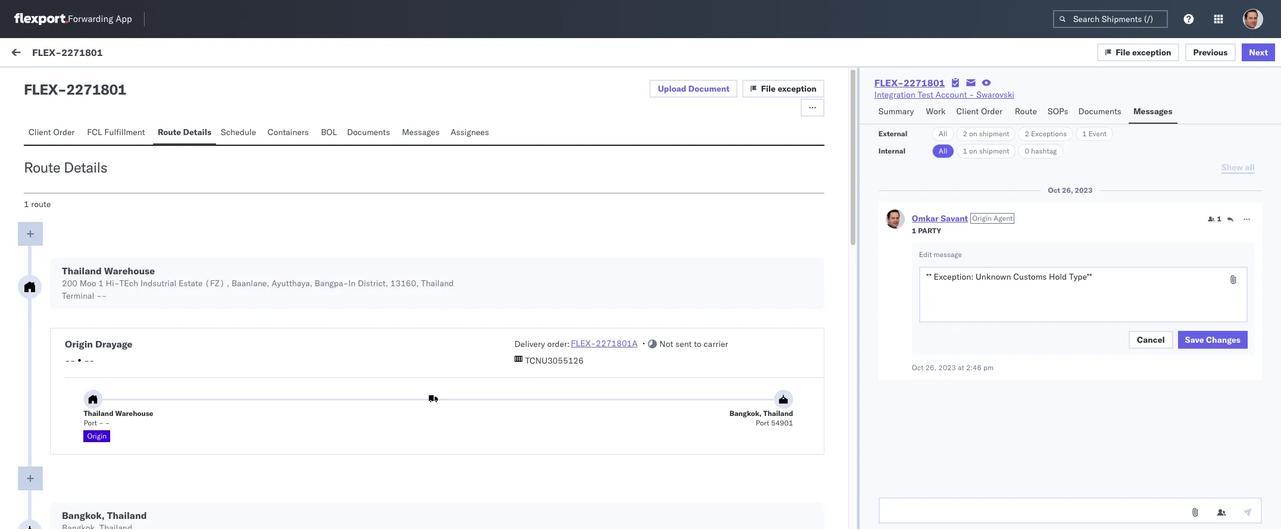 Task type: describe. For each thing, give the bounding box(es) containing it.
external (3)
[[19, 76, 68, 86]]

latent
[[36, 191, 60, 202]]

2 for 2 on shipment
[[963, 129, 967, 138]]

thailand warehouse port - - origin
[[84, 409, 153, 441]]

exception: for exception: warehouse
[[38, 362, 80, 373]]

details inside button
[[183, 127, 211, 138]]

work inside work "button"
[[926, 106, 946, 117]]

3 2023, from the top
[[463, 364, 486, 374]]

1 for 1 on shipment
[[963, 146, 967, 155]]

internal (0) button
[[75, 70, 134, 93]]

forwarding app
[[68, 13, 132, 25]]

origin drayage
[[65, 338, 133, 350]]

report
[[140, 248, 163, 258]]

on for 1
[[969, 146, 977, 155]]

external for external
[[879, 129, 908, 138]]

1 button
[[1208, 214, 1222, 224]]

flex- 458574 for schedule
[[991, 518, 1047, 529]]

4 omkar savant from the top
[[58, 342, 111, 353]]

savant for latent
[[85, 171, 111, 182]]

please
[[205, 451, 230, 462]]

oct 26, 2023, 4:23 pm pdt
[[432, 125, 538, 136]]

client order for client order button to the left
[[29, 127, 75, 138]]

13160,
[[390, 278, 419, 289]]

0 horizontal spatial your
[[97, 305, 114, 315]]

delivery order:
[[515, 339, 570, 349]]

1 event
[[1082, 129, 1107, 138]]

final
[[392, 451, 409, 462]]

4 resize handle column header from the left
[[1251, 99, 1265, 529]]

forwarding
[[68, 13, 113, 25]]

1 for 1 event
[[1082, 129, 1087, 138]]

pm for comment
[[508, 125, 521, 136]]

port for thailand
[[84, 419, 97, 427]]

3 pm from the top
[[508, 364, 521, 374]]

hashtag
[[1031, 146, 1057, 155]]

latent messaging test.
[[36, 191, 121, 202]]

lucrative
[[302, 386, 335, 396]]

moo
[[80, 278, 96, 289]]

2 resize handle column header from the left
[[692, 99, 706, 529]]

internal for internal (0)
[[80, 76, 109, 86]]

omkar savant button
[[912, 213, 968, 224]]

2 oct 26, 2023, 2:45 pm pdt from the top
[[432, 441, 538, 452]]

edit
[[919, 250, 932, 259]]

omkar for exception:
[[58, 497, 83, 508]]

route inside route "button"
[[1015, 106, 1037, 117]]

0 horizontal spatial schedule
[[145, 517, 183, 528]]

thailand warehouse 200 moo 1 hi-tech indsutrial estate (fz) , baanlane, ayutthaya, bangpa-in district, 13160, thailand terminal --
[[62, 265, 454, 301]]

0 horizontal spatial this
[[144, 386, 158, 396]]

0 vertical spatial file exception
[[1116, 47, 1171, 57]]

bangkok, for bangkok, thailand port 54901
[[730, 409, 762, 418]]

containers button
[[263, 121, 316, 145]]

exception: for exception: (air recovery) schedule
[[38, 517, 80, 528]]

commendation
[[82, 248, 138, 258]]

3 pdt from the top
[[523, 364, 538, 374]]

•
[[643, 338, 645, 349]]

3:30
[[488, 296, 506, 307]]

order for client order button to the left
[[53, 127, 75, 138]]

may
[[285, 451, 300, 462]]

savant for whatever
[[85, 285, 111, 295]]

0 vertical spatial a
[[75, 248, 80, 258]]

0 horizontal spatial file
[[761, 83, 776, 94]]

fcl fulfillment button
[[82, 121, 153, 145]]

delivery
[[515, 339, 545, 349]]

are
[[50, 440, 62, 450]]

on for 2
[[969, 129, 977, 138]]

containers
[[268, 127, 309, 138]]

exceptions
[[1031, 129, 1067, 138]]

(fz)
[[205, 278, 225, 289]]

2 vertical spatial route
[[24, 158, 60, 176]]

sops
[[1048, 106, 1068, 117]]

test
[[918, 89, 933, 100]]

omkar savant for are
[[58, 420, 111, 430]]

0 hashtag
[[1025, 146, 1057, 155]]

shipment inside are notifying you unloading cargo takes longer than expected. please note that this may impact your shipment's final delivery shipment
[[36, 475, 71, 485]]

port for bangkok,
[[756, 419, 769, 427]]

,
[[227, 278, 229, 289]]

1 vertical spatial origin
[[65, 338, 93, 350]]

omkar savant for latent
[[58, 171, 111, 182]]

waka!
[[161, 305, 184, 315]]

1 horizontal spatial file
[[1116, 47, 1130, 57]]

ayutthaya,
[[272, 278, 313, 289]]

458574 for schedule
[[1016, 518, 1047, 529]]

bangkok, thailand port 54901
[[730, 409, 793, 427]]

0 horizontal spatial flex-2271801
[[32, 46, 103, 58]]

schedule button
[[216, 121, 263, 145]]

savant for comment
[[85, 114, 111, 125]]

omkar up the 1 party button
[[912, 213, 939, 224]]

thailand right 13160,
[[421, 278, 454, 289]]

internal for internal
[[879, 146, 906, 155]]

item/shipment
[[1036, 103, 1084, 112]]

2271801 down forwarding
[[61, 46, 103, 58]]

0 vertical spatial exception
[[1132, 47, 1171, 57]]

indsutrial
[[140, 278, 176, 289]]

related
[[992, 103, 1016, 112]]

exception: warehouse
[[38, 362, 127, 373]]

documents for the left documents button
[[347, 127, 390, 138]]

omkar savant for exception:
[[58, 497, 111, 508]]

estate
[[179, 278, 203, 289]]

import work
[[89, 49, 136, 60]]

0 horizontal spatial documents button
[[342, 121, 397, 145]]

flex-2271801 link
[[874, 77, 945, 89]]

assignees
[[451, 127, 489, 138]]

upload document button
[[650, 80, 738, 98]]

all button for 1
[[932, 144, 954, 158]]

flex-2271801a
[[571, 338, 638, 349]]

1 horizontal spatial flex-2271801
[[874, 77, 945, 89]]

1 route
[[24, 199, 51, 210]]

sent
[[675, 339, 692, 349]]

partnership.
[[337, 386, 383, 396]]

waka
[[137, 305, 158, 315]]

whatever
[[36, 305, 71, 315]]

changes
[[1206, 335, 1241, 345]]

flex
[[24, 80, 58, 98]]

1 vertical spatial details
[[64, 158, 107, 176]]

not sent to carrier
[[660, 339, 728, 349]]

1 oct 26, 2023, 2:45 pm pdt from the top
[[432, 364, 538, 374]]

next
[[1249, 47, 1268, 57]]

1 -- from the left
[[65, 355, 75, 366]]

upload document
[[658, 83, 730, 94]]

import
[[89, 49, 114, 60]]

edit message
[[919, 250, 962, 259]]

district,
[[358, 278, 388, 289]]

work for related
[[1018, 103, 1034, 112]]

1 458574 from the top
[[1016, 125, 1047, 136]]

delivery
[[36, 463, 65, 474]]

agent
[[994, 214, 1013, 223]]

thailand inside bangkok, thailand port 54901
[[763, 409, 793, 418]]

omkar for comment
[[58, 114, 83, 125]]

import work button
[[84, 38, 141, 70]]

0 horizontal spatial file exception
[[761, 83, 817, 94]]

account
[[936, 89, 967, 100]]

external for external (3)
[[19, 76, 50, 86]]

0
[[1025, 146, 1029, 155]]

0 vertical spatial to
[[165, 248, 173, 258]]

warehouse for thailand warehouse 200 moo 1 hi-tech indsutrial estate (fz) , baanlane, ayutthaya, bangpa-in district, 13160, thailand terminal --
[[104, 265, 155, 277]]

your inside are notifying you unloading cargo takes longer than expected. please note that this may impact your shipment's final delivery shipment
[[330, 451, 347, 462]]

origin inside omkar savant origin agent
[[972, 214, 992, 223]]

longer
[[121, 451, 144, 462]]

oct 26, 2023, 3:30 pm pdt
[[432, 296, 538, 307]]

test.
[[104, 191, 121, 202]]

in
[[348, 278, 356, 289]]

1 party button
[[912, 225, 941, 236]]

4:23
[[488, 125, 506, 136]]

2271801 down import at the top of page
[[66, 80, 126, 98]]

1 horizontal spatial messages button
[[1129, 101, 1177, 124]]

route
[[31, 199, 51, 210]]

hi-
[[106, 278, 119, 289]]

integration
[[874, 89, 916, 100]]

am filing a commendation report to improve your morale!
[[40, 248, 254, 258]]

omkar up exception: warehouse
[[58, 342, 83, 353]]

all for 1
[[939, 146, 947, 155]]



Task type: locate. For each thing, give the bounding box(es) containing it.
0 vertical spatial your
[[207, 248, 223, 258]]

bangkok, for bangkok, thailand
[[62, 510, 105, 522]]

order down swarovski
[[981, 106, 1003, 117]]

0 vertical spatial origin
[[972, 214, 992, 223]]

1 vertical spatial oct 26, 2023, 2:45 pm pdt
[[432, 441, 538, 452]]

0 vertical spatial client
[[956, 106, 979, 117]]

1 all button from the top
[[932, 127, 954, 141]]

None text field
[[879, 498, 1262, 524]]

my
[[12, 46, 31, 63]]

omkar
[[58, 114, 83, 125], [58, 171, 83, 182], [912, 213, 939, 224], [58, 285, 83, 295], [58, 342, 83, 353], [58, 420, 83, 430], [58, 497, 83, 508]]

0 vertical spatial work
[[116, 49, 136, 60]]

1 horizontal spatial client order button
[[952, 101, 1010, 124]]

oct 26, 2023, 2:45 pm pdt
[[432, 364, 538, 374], [432, 441, 538, 452]]

cancel
[[1137, 335, 1165, 345]]

flex- 458574 for latent messaging test.
[[991, 182, 1047, 193]]

takes
[[98, 451, 119, 462]]

1 vertical spatial 2:45
[[488, 441, 506, 452]]

2 vertical spatial shipment
[[36, 475, 71, 485]]

omkar savant for comment
[[58, 114, 111, 125]]

0 horizontal spatial port
[[84, 419, 97, 427]]

notifying
[[64, 440, 97, 450]]

documents button right bol
[[342, 121, 397, 145]]

client order down swarovski
[[956, 106, 1003, 117]]

savant up whatever floats your boat! waka waka!
[[85, 285, 111, 295]]

2023,
[[463, 125, 486, 136], [463, 296, 486, 307], [463, 364, 486, 374], [463, 441, 486, 452]]

3 resize handle column header from the left
[[971, 99, 986, 529]]

0 vertical spatial client order
[[956, 106, 1003, 117]]

2 pdt from the top
[[523, 296, 538, 307]]

0 vertical spatial details
[[183, 127, 211, 138]]

upload
[[658, 83, 686, 94]]

document
[[688, 83, 730, 94]]

1 horizontal spatial client
[[956, 106, 979, 117]]

1 horizontal spatial to
[[694, 339, 702, 349]]

fcl fulfillment
[[87, 127, 145, 138]]

documents right bol button
[[347, 127, 390, 138]]

1 horizontal spatial a
[[296, 386, 300, 396]]

omkar savant for whatever
[[58, 285, 111, 295]]

2 vertical spatial warehouse
[[115, 409, 153, 418]]

details left the schedule button
[[183, 127, 211, 138]]

my work
[[12, 46, 65, 63]]

2271801a
[[596, 338, 638, 349]]

(3)
[[52, 76, 68, 86]]

1 horizontal spatial route details
[[158, 127, 211, 138]]

1 horizontal spatial route
[[158, 127, 181, 138]]

savant up bangkok, thailand
[[85, 497, 111, 508]]

0 horizontal spatial documents
[[347, 127, 390, 138]]

next button
[[1242, 43, 1275, 61]]

exception: left (air
[[38, 517, 80, 528]]

schedule inside button
[[221, 127, 256, 138]]

internal down summary button
[[879, 146, 906, 155]]

savant up test. at the left of the page
[[85, 171, 111, 182]]

0 horizontal spatial exception
[[778, 83, 817, 94]]

route details button
[[153, 121, 216, 145]]

flex-2271801
[[32, 46, 103, 58], [874, 77, 945, 89]]

work
[[116, 49, 136, 60], [926, 106, 946, 117]]

0 vertical spatial shipment
[[979, 129, 1009, 138]]

omkar up notifying
[[58, 420, 83, 430]]

port
[[84, 419, 97, 427], [756, 419, 769, 427]]

1 exception: from the top
[[38, 362, 80, 373]]

schedule left containers
[[221, 127, 256, 138]]

client order button up 2 on shipment
[[952, 101, 1010, 124]]

thailand up 54901
[[763, 409, 793, 418]]

origin up cargo
[[87, 432, 107, 441]]

1 horizontal spatial 2
[[1025, 129, 1029, 138]]

458574 for latent messaging test.
[[1016, 182, 1047, 193]]

2023, for are
[[463, 441, 486, 452]]

1 on shipment
[[963, 146, 1009, 155]]

resize handle column header right changes
[[1251, 99, 1265, 529]]

1 for 1 party
[[912, 226, 916, 235]]

work inside import work button
[[116, 49, 136, 60]]

2 on shipment
[[963, 129, 1009, 138]]

0 horizontal spatial --
[[65, 355, 75, 366]]

1 all from the top
[[939, 129, 947, 138]]

2 up 1 on shipment
[[963, 129, 967, 138]]

your right impact
[[330, 451, 347, 462]]

summary
[[879, 106, 914, 117]]

origin left agent
[[972, 214, 992, 223]]

pm for whatever
[[508, 296, 521, 307]]

shipment for 1 on shipment
[[979, 146, 1009, 155]]

1 vertical spatial exception:
[[38, 517, 80, 528]]

2 port from the left
[[756, 419, 769, 427]]

your left morale!
[[207, 248, 223, 258]]

savant up exception: warehouse
[[85, 342, 111, 353]]

and
[[109, 386, 123, 396]]

0 vertical spatial all button
[[932, 127, 954, 141]]

are notifying you unloading cargo takes longer than expected. please note that this may impact your shipment's final delivery shipment
[[36, 440, 409, 485]]

0 vertical spatial bangkok,
[[730, 409, 762, 418]]

external left (3)
[[19, 76, 50, 86]]

2271801 up test
[[904, 77, 945, 89]]

** Exception: Unknown Customs Hold Type** text field
[[919, 267, 1248, 323]]

all for 2
[[939, 129, 947, 138]]

resize handle column header right district,
[[412, 99, 426, 529]]

3 flex- 458574 from the top
[[991, 518, 1047, 529]]

1 on from the top
[[969, 129, 977, 138]]

to right report at top
[[165, 248, 173, 258]]

exception:
[[38, 362, 80, 373], [38, 517, 80, 528]]

messages for right 'messages' button
[[1133, 106, 1173, 117]]

work for my
[[34, 46, 65, 63]]

1 vertical spatial this
[[268, 451, 283, 462]]

2023, for whatever
[[463, 296, 486, 307]]

1 vertical spatial messages
[[402, 127, 440, 138]]

cargo
[[75, 451, 96, 462]]

this inside are notifying you unloading cargo takes longer than expected. please note that this may impact your shipment's final delivery shipment
[[268, 451, 283, 462]]

route button
[[1010, 101, 1043, 124]]

5 omkar savant from the top
[[58, 420, 111, 430]]

your left boat!
[[97, 305, 114, 315]]

1 vertical spatial all
[[939, 146, 947, 155]]

create
[[270, 386, 293, 396]]

Search Shipments (/) text field
[[1053, 10, 1168, 28]]

-- down origin drayage on the left bottom
[[84, 355, 95, 366]]

0 horizontal spatial messages
[[402, 127, 440, 138]]

on
[[969, 129, 977, 138], [969, 146, 977, 155]]

flex-2271801 up the integration
[[874, 77, 945, 89]]

port up notifying
[[84, 419, 97, 427]]

1 vertical spatial schedule
[[145, 517, 183, 528]]

omkar savant up notifying
[[58, 420, 111, 430]]

warehouse down with
[[115, 409, 153, 418]]

pm
[[984, 363, 994, 372]]

omkar up latent messaging test.
[[58, 171, 83, 182]]

route inside route details button
[[158, 127, 181, 138]]

2 exceptions
[[1025, 129, 1067, 138]]

1 resize handle column header from the left
[[412, 99, 426, 529]]

work up external (3)
[[34, 46, 65, 63]]

2 exception: from the top
[[38, 517, 80, 528]]

documents button
[[1074, 101, 1129, 124], [342, 121, 397, 145]]

0 vertical spatial 2023
[[1075, 186, 1093, 195]]

0 vertical spatial 2:45
[[488, 364, 506, 374]]

2023 left at
[[938, 363, 956, 372]]

1 2 from the left
[[963, 129, 967, 138]]

with
[[125, 386, 141, 396]]

warehouse up deal
[[82, 362, 127, 373]]

route details
[[158, 127, 211, 138], [24, 158, 107, 176]]

client down account
[[956, 106, 979, 117]]

route right 'fulfillment'
[[158, 127, 181, 138]]

omkar up floats
[[58, 285, 83, 295]]

1 horizontal spatial file exception
[[1116, 47, 1171, 57]]

thailand
[[62, 265, 102, 277], [421, 278, 454, 289], [84, 409, 113, 418], [763, 409, 793, 418], [107, 510, 147, 522]]

1 omkar savant from the top
[[58, 114, 111, 125]]

2023 for oct 26, 2023
[[1075, 186, 1093, 195]]

route details down comment
[[24, 158, 107, 176]]

documents button up event
[[1074, 101, 1129, 124]]

1 inside thailand warehouse 200 moo 1 hi-tech indsutrial estate (fz) , baanlane, ayutthaya, bangpa-in district, 13160, thailand terminal --
[[98, 278, 104, 289]]

shipment down 2 on shipment
[[979, 146, 1009, 155]]

fulfillment
[[104, 127, 145, 138]]

2 for 2 exceptions
[[1025, 129, 1029, 138]]

port left 54901
[[756, 419, 769, 427]]

work
[[34, 46, 65, 63], [1018, 103, 1034, 112]]

carrier
[[704, 339, 728, 349]]

1 vertical spatial on
[[969, 146, 977, 155]]

route up the latent
[[24, 158, 60, 176]]

2 458574 from the top
[[1016, 182, 1047, 193]]

1854269
[[1016, 239, 1052, 250]]

2 -- from the left
[[84, 355, 95, 366]]

floats
[[74, 305, 95, 315]]

2 omkar savant from the top
[[58, 171, 111, 182]]

file exception button
[[1097, 43, 1179, 61], [1097, 43, 1179, 61], [743, 80, 824, 98], [743, 80, 824, 98]]

resize handle column header
[[412, 99, 426, 529], [692, 99, 706, 529], [971, 99, 986, 529], [1251, 99, 1265, 529]]

shipment for 2 on shipment
[[979, 129, 1009, 138]]

2 2023, from the top
[[463, 296, 486, 307]]

deal
[[91, 386, 107, 396]]

3 458574 from the top
[[1016, 518, 1047, 529]]

2 up 0
[[1025, 129, 1029, 138]]

order left fcl
[[53, 127, 75, 138]]

bangkok,
[[730, 409, 762, 418], [62, 510, 105, 522]]

4 2023, from the top
[[463, 441, 486, 452]]

internal inside internal (0) button
[[80, 76, 109, 86]]

oct
[[432, 125, 445, 136], [1048, 186, 1060, 195], [432, 296, 445, 307], [912, 363, 924, 372], [432, 364, 445, 374], [432, 441, 445, 452]]

1 horizontal spatial messages
[[1133, 106, 1173, 117]]

unloading
[[36, 451, 73, 462]]

pdt for whatever
[[523, 296, 538, 307]]

order
[[981, 106, 1003, 117], [53, 127, 75, 138]]

1 horizontal spatial your
[[207, 248, 223, 258]]

0 vertical spatial on
[[969, 129, 977, 138]]

messages for the left 'messages' button
[[402, 127, 440, 138]]

0 horizontal spatial 2023
[[938, 363, 956, 372]]

1 vertical spatial client order
[[29, 127, 75, 138]]

1 for 1 route
[[24, 199, 29, 210]]

1 vertical spatial shipment
[[979, 146, 1009, 155]]

route details inside route details button
[[158, 127, 211, 138]]

2 all button from the top
[[932, 144, 954, 158]]

0 horizontal spatial internal
[[80, 76, 109, 86]]

exception: up this
[[38, 362, 80, 373]]

2 2:45 from the top
[[488, 441, 506, 452]]

0 horizontal spatial work
[[116, 49, 136, 60]]

1 vertical spatial all button
[[932, 144, 954, 158]]

route up 2 exceptions
[[1015, 106, 1037, 117]]

bangkok, thailand
[[62, 510, 147, 522]]

0 horizontal spatial bangkok,
[[62, 510, 105, 522]]

save changes button
[[1178, 331, 1248, 349]]

1 2:45 from the top
[[488, 364, 506, 374]]

1 pdt from the top
[[523, 125, 538, 136]]

1 vertical spatial a
[[296, 386, 300, 396]]

0 horizontal spatial work
[[34, 46, 65, 63]]

flex-2271801a button
[[571, 338, 638, 349]]

client down flex at the top left
[[29, 127, 51, 138]]

1 horizontal spatial order
[[981, 106, 1003, 117]]

0 vertical spatial documents
[[1079, 106, 1122, 117]]

1 vertical spatial bangkok,
[[62, 510, 105, 522]]

port inside bangkok, thailand port 54901
[[756, 419, 769, 427]]

morale!
[[226, 248, 254, 258]]

0 vertical spatial all
[[939, 129, 947, 138]]

all button for 2
[[932, 127, 954, 141]]

route details left the schedule button
[[158, 127, 211, 138]]

1 vertical spatial route details
[[24, 158, 107, 176]]

0 horizontal spatial messages button
[[397, 121, 446, 145]]

0 vertical spatial 458574
[[1016, 125, 1047, 136]]

--
[[65, 355, 75, 366], [84, 355, 95, 366]]

omkar for latent
[[58, 171, 83, 182]]

0 horizontal spatial a
[[75, 248, 80, 258]]

warehouse for exception: warehouse
[[82, 362, 127, 373]]

file right document
[[761, 83, 776, 94]]

thailand down deal
[[84, 409, 113, 418]]

omkar savant up fcl
[[58, 114, 111, 125]]

file
[[1116, 47, 1130, 57], [761, 83, 776, 94]]

save
[[1185, 335, 1204, 345]]

0 vertical spatial warehouse
[[104, 265, 155, 277]]

port inside thailand warehouse port - - origin
[[84, 419, 97, 427]]

1 horizontal spatial documents button
[[1074, 101, 1129, 124]]

file exception
[[1116, 47, 1171, 57], [761, 83, 817, 94]]

0 horizontal spatial client order button
[[24, 121, 82, 145]]

2 on from the top
[[969, 146, 977, 155]]

-
[[58, 80, 66, 98], [969, 89, 974, 100], [96, 291, 102, 301], [102, 291, 107, 301], [65, 355, 70, 366], [70, 355, 75, 366], [84, 355, 89, 366], [89, 355, 95, 366], [99, 419, 103, 427], [105, 419, 110, 427], [711, 441, 717, 452]]

1 horizontal spatial work
[[926, 106, 946, 117]]

thailand inside thailand warehouse port - - origin
[[84, 409, 113, 418]]

save changes
[[1185, 335, 1241, 345]]

2 all from the top
[[939, 146, 947, 155]]

origin inside thailand warehouse port - - origin
[[87, 432, 107, 441]]

2 vertical spatial flex- 458574
[[991, 518, 1047, 529]]

4 pm from the top
[[508, 441, 521, 452]]

pdt for are
[[523, 441, 538, 452]]

1 horizontal spatial documents
[[1079, 106, 1122, 117]]

3 omkar savant from the top
[[58, 285, 111, 295]]

2 flex- 458574 from the top
[[991, 182, 1047, 193]]

details
[[183, 127, 211, 138], [64, 158, 107, 176]]

schedule right recovery)
[[145, 517, 183, 528]]

26,
[[448, 125, 460, 136], [1062, 186, 1073, 195], [448, 296, 460, 307], [925, 363, 937, 372], [448, 364, 460, 374], [448, 441, 460, 452]]

savant for exception:
[[85, 497, 111, 508]]

great deal and with this contract established, we will create a lucrative partnership.
[[69, 386, 383, 396]]

omkar savant up floats
[[58, 285, 111, 295]]

2:45
[[488, 364, 506, 374], [488, 441, 506, 452]]

savant up fcl
[[85, 114, 111, 125]]

shipment
[[979, 129, 1009, 138], [979, 146, 1009, 155], [36, 475, 71, 485]]

2023 down 1 event
[[1075, 186, 1093, 195]]

0 vertical spatial order
[[981, 106, 1003, 117]]

resize handle column header right at
[[971, 99, 986, 529]]

0 vertical spatial route details
[[158, 127, 211, 138]]

0 horizontal spatial client
[[29, 127, 51, 138]]

1 vertical spatial internal
[[879, 146, 906, 155]]

on up 1 on shipment
[[969, 129, 977, 138]]

shipment up 1 on shipment
[[979, 129, 1009, 138]]

documents up event
[[1079, 106, 1122, 117]]

0 vertical spatial oct 26, 2023, 2:45 pm pdt
[[432, 364, 538, 374]]

external inside button
[[19, 76, 50, 86]]

1 horizontal spatial external
[[879, 129, 908, 138]]

resize handle column header right "not"
[[692, 99, 706, 529]]

warehouse inside thailand warehouse port - - origin
[[115, 409, 153, 418]]

client order left fcl
[[29, 127, 75, 138]]

0 horizontal spatial external
[[19, 76, 50, 86]]

1 pm from the top
[[508, 125, 521, 136]]

at
[[958, 363, 964, 372]]

2 pm from the top
[[508, 296, 521, 307]]

1 vertical spatial your
[[97, 305, 114, 315]]

1 vertical spatial 458574
[[1016, 182, 1047, 193]]

2 vertical spatial 458574
[[1016, 518, 1047, 529]]

client order for rightmost client order button
[[956, 106, 1003, 117]]

thailand up moo
[[62, 265, 102, 277]]

savant up "party"
[[941, 213, 968, 224]]

details up messaging
[[64, 158, 107, 176]]

flex - 2271801
[[24, 80, 126, 98]]

omkar savant up messaging
[[58, 171, 111, 182]]

1 horizontal spatial details
[[183, 127, 211, 138]]

assignees button
[[446, 121, 496, 145]]

2 vertical spatial your
[[330, 451, 347, 462]]

2271801
[[61, 46, 103, 58], [904, 77, 945, 89], [66, 80, 126, 98]]

1 vertical spatial to
[[694, 339, 702, 349]]

1 vertical spatial flex- 458574
[[991, 182, 1047, 193]]

1 horizontal spatial schedule
[[221, 127, 256, 138]]

savant up you at the bottom left of page
[[85, 420, 111, 430]]

work right import at the top of page
[[116, 49, 136, 60]]

omkar up (air
[[58, 497, 83, 508]]

swarovski
[[977, 89, 1015, 100]]

omkar savant up exception: warehouse
[[58, 342, 111, 353]]

1
[[1082, 129, 1087, 138], [963, 146, 967, 155], [24, 199, 29, 210], [1217, 214, 1222, 223], [912, 226, 916, 235], [98, 278, 104, 289]]

flexport. image
[[14, 13, 68, 25]]

work button
[[921, 101, 952, 124]]

4 pdt from the top
[[523, 441, 538, 452]]

1 vertical spatial 2023
[[938, 363, 956, 372]]

great
[[69, 386, 88, 396]]

1 vertical spatial documents
[[347, 127, 390, 138]]

0 vertical spatial messages
[[1133, 106, 1173, 117]]

previous button
[[1185, 43, 1236, 61]]

warehouse for thailand warehouse port - - origin
[[115, 409, 153, 418]]

to right sent
[[694, 339, 702, 349]]

omkar up comment
[[58, 114, 83, 125]]

warehouse up tech
[[104, 265, 155, 277]]

flex-2271801 up (3)
[[32, 46, 103, 58]]

1 port from the left
[[84, 419, 97, 427]]

documents for right documents button
[[1079, 106, 1122, 117]]

omkar savant up (air
[[58, 497, 111, 508]]

internal left (0) on the left
[[80, 76, 109, 86]]

omkar for are
[[58, 420, 83, 430]]

savant for are
[[85, 420, 111, 430]]

order for rightmost client order button
[[981, 106, 1003, 117]]

2023 for oct 26, 2023 at 2:46 pm
[[938, 363, 956, 372]]

pm
[[508, 125, 521, 136], [508, 296, 521, 307], [508, 364, 521, 374], [508, 441, 521, 452]]

work right related
[[1018, 103, 1034, 112]]

this right that
[[268, 451, 283, 462]]

1 vertical spatial file
[[761, 83, 776, 94]]

on down 2 on shipment
[[969, 146, 977, 155]]

established,
[[194, 386, 240, 396]]

flex- 458574
[[991, 125, 1047, 136], [991, 182, 1047, 193], [991, 518, 1047, 529]]

we
[[242, 386, 253, 396]]

pm for are
[[508, 441, 521, 452]]

savant
[[85, 114, 111, 125], [85, 171, 111, 182], [941, 213, 968, 224], [85, 285, 111, 295], [85, 342, 111, 353], [85, 420, 111, 430], [85, 497, 111, 508]]

0 vertical spatial internal
[[80, 76, 109, 86]]

pdt for comment
[[523, 125, 538, 136]]

message
[[934, 250, 962, 259]]

omkar for whatever
[[58, 285, 83, 295]]

thailand right (air
[[107, 510, 147, 522]]

1 vertical spatial order
[[53, 127, 75, 138]]

2 2 from the left
[[1025, 129, 1029, 138]]

file down search shipments (/) text field
[[1116, 47, 1130, 57]]

0 vertical spatial this
[[144, 386, 158, 396]]

0 horizontal spatial route details
[[24, 158, 107, 176]]

0 horizontal spatial route
[[24, 158, 60, 176]]

a right create on the left bottom
[[296, 386, 300, 396]]

2023, for comment
[[463, 125, 486, 136]]

1 vertical spatial client
[[29, 127, 51, 138]]

a right filing at top left
[[75, 248, 80, 258]]

1 flex- 458574 from the top
[[991, 125, 1047, 136]]

shipment down delivery
[[36, 475, 71, 485]]

1 horizontal spatial exception
[[1132, 47, 1171, 57]]

this right with
[[144, 386, 158, 396]]

external (3) button
[[14, 70, 75, 93]]

external down summary button
[[879, 129, 908, 138]]

1 vertical spatial exception
[[778, 83, 817, 94]]

200
[[62, 278, 77, 289]]

this
[[36, 386, 52, 396]]

oct 26, 2023
[[1048, 186, 1093, 195]]

1 for 1
[[1217, 214, 1222, 223]]

-- up great
[[65, 355, 75, 366]]

internal (0)
[[80, 76, 127, 86]]

client order button left fcl
[[24, 121, 82, 145]]

6 omkar savant from the top
[[58, 497, 111, 508]]

1 vertical spatial warehouse
[[82, 362, 127, 373]]

1 horizontal spatial client order
[[956, 106, 1003, 117]]

a
[[75, 248, 80, 258], [296, 386, 300, 396]]

work down integration test account - swarovski link
[[926, 106, 946, 117]]

warehouse inside thailand warehouse 200 moo 1 hi-tech indsutrial estate (fz) , baanlane, ayutthaya, bangpa-in district, 13160, thailand terminal --
[[104, 265, 155, 277]]

origin up exception: warehouse
[[65, 338, 93, 350]]

1 vertical spatial work
[[1018, 103, 1034, 112]]

bangkok, inside bangkok, thailand port 54901
[[730, 409, 762, 418]]

1 2023, from the top
[[463, 125, 486, 136]]

0 vertical spatial work
[[34, 46, 65, 63]]



Task type: vqa. For each thing, say whether or not it's contained in the screenshot.
| 1 filter applied Filtered by:
no



